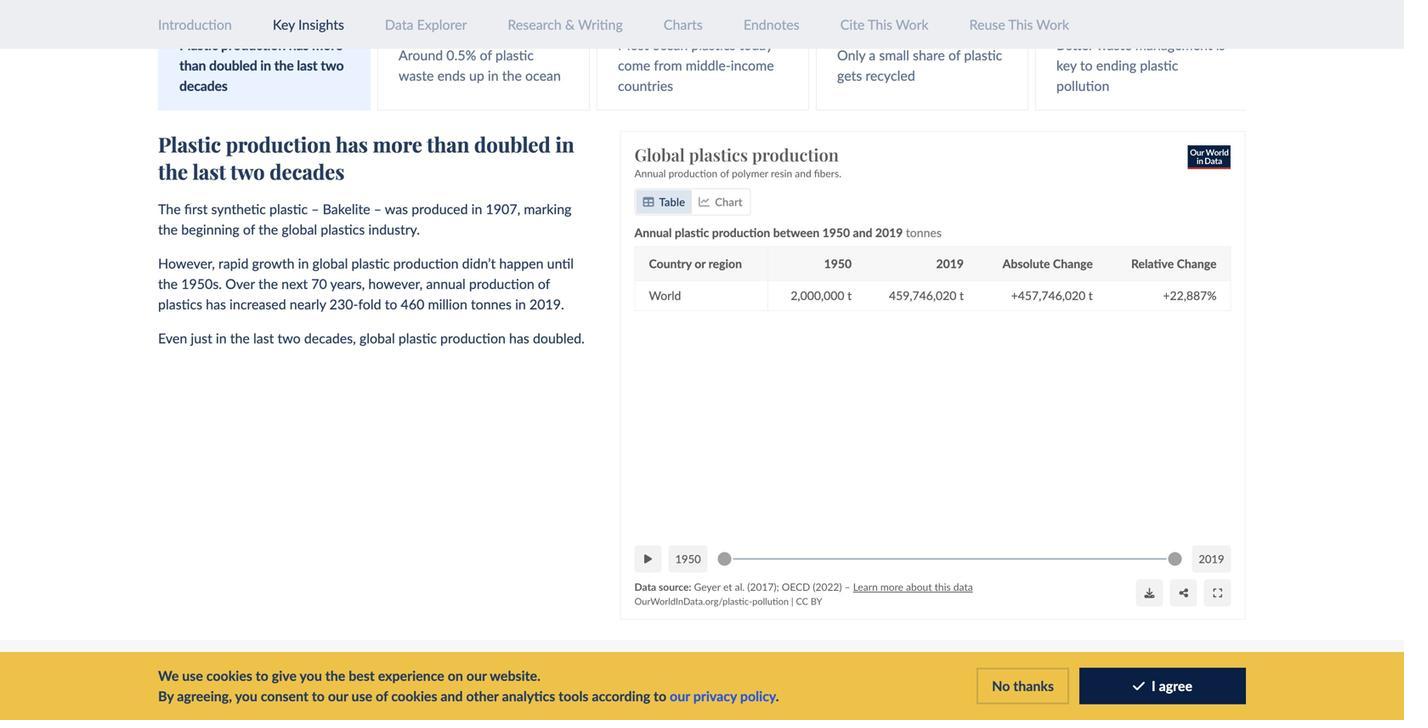 Task type: vqa. For each thing, say whether or not it's contained in the screenshot.
100,000 to the middle
no



Task type: describe. For each thing, give the bounding box(es) containing it.
thanks
[[1014, 677, 1054, 694]]

global inside however, rapid growth in global plastic production didn't happen until the 1950s. over the next 70 years, however, annual production of plastics has increased nearly 230-fold to 460 million tonnes in 2019.
[[312, 255, 348, 272]]

1 horizontal spatial cookies
[[391, 688, 437, 704]]

annual inside global plastics production annual production of polymer resin and fibers.
[[634, 167, 666, 179]]

plastic inside around 0.5% of plastic waste ends up in the ocean
[[496, 47, 534, 63]]

share nodes image
[[1179, 588, 1188, 598]]

in inside the first synthetic plastic – bakelite – was produced in 1907, marking the beginning of the global plastics industry.
[[472, 201, 482, 217]]

table image
[[643, 196, 654, 208]]

in inside around 0.5% of plastic waste ends up in the ocean
[[488, 67, 499, 84]]

1 horizontal spatial you
[[300, 667, 322, 684]]

management
[[1136, 37, 1213, 53]]

million
[[428, 296, 467, 312]]

of inside only a small share of plastic gets recycled
[[949, 47, 961, 63]]

than inside button
[[179, 57, 206, 74]]

plastic inside however, rapid growth in global plastic production didn't happen until the 1950s. over the next 70 years, however, annual production of plastics has increased nearly 230-fold to 460 million tonnes in 2019.
[[352, 255, 390, 272]]

pollution
[[453, 666, 567, 702]]

plastics inside global plastics production annual production of polymer resin and fibers.
[[689, 143, 748, 166]]

is
[[1216, 37, 1225, 53]]

no thanks
[[992, 677, 1054, 694]]

459,746,020 t
[[889, 288, 964, 303]]

agreeing,
[[177, 688, 232, 704]]

only a small share of plastic gets recycled
[[837, 47, 1003, 84]]

plastic inside better waste management is key to ending plastic pollution
[[1140, 57, 1179, 74]]

most ocean plastics today come from middle-income countries
[[618, 37, 774, 94]]

i
[[1152, 677, 1156, 694]]

produced
[[412, 201, 468, 217]]

analytics
[[502, 688, 555, 704]]

waste inside around 0.5% of plastic waste ends up in the ocean
[[399, 67, 434, 84]]

better
[[1057, 37, 1094, 53]]

policy
[[740, 688, 776, 704]]

key insights link
[[273, 16, 344, 33]]

didn't
[[462, 255, 496, 272]]

country or region
[[649, 256, 742, 271]]

1907,
[[486, 201, 521, 217]]

other
[[466, 688, 499, 704]]

1 vertical spatial decades
[[270, 158, 345, 185]]

plastic up country or region
[[675, 225, 709, 240]]

chart line image
[[699, 196, 710, 208]]

plastic production has more than doubled in the last two decades inside button
[[179, 37, 344, 94]]

world
[[649, 288, 681, 303]]

introduction link
[[158, 16, 232, 33]]

2 vertical spatial global
[[360, 330, 395, 346]]

global
[[634, 143, 685, 166]]

ourworldindata.org/plastic-pollution | cc by
[[634, 595, 822, 607]]

data for data explorer
[[385, 16, 414, 33]]

change for relative change
[[1177, 256, 1217, 271]]

charts link
[[664, 16, 703, 33]]

better waste management is key to ending plastic pollution
[[1057, 37, 1225, 94]]

ourworldindata.org/plastic-
[[634, 595, 752, 607]]

plastic inside the first synthetic plastic – bakelite – was produced in 1907, marking the beginning of the global plastics industry.
[[269, 201, 308, 217]]

no thanks button
[[977, 668, 1069, 704]]

explore data on plastic pollution
[[158, 666, 567, 702]]

ocean inside most ocean plastics today come from middle-income countries
[[652, 37, 688, 53]]

around 0.5% of plastic waste ends up in the ocean
[[399, 47, 561, 84]]

1 vertical spatial two
[[230, 158, 265, 185]]

plastics inside however, rapid growth in global plastic production didn't happen until the 1950s. over the next 70 years, however, annual production of plastics has increased nearly 230-fold to 460 million tonnes in 2019.
[[158, 296, 202, 312]]

global plastics production link
[[634, 143, 1231, 166]]

annual
[[426, 275, 466, 292]]

1950 for absolute change
[[824, 256, 852, 271]]

resin
[[771, 167, 792, 179]]

give
[[272, 667, 297, 684]]

plastic down 460
[[399, 330, 437, 346]]

2 vertical spatial plastic
[[364, 666, 446, 702]]

1950s.
[[181, 275, 222, 292]]

cite this work link
[[841, 16, 929, 33]]

introduction
[[158, 16, 232, 33]]

growth
[[252, 255, 295, 272]]

the down key
[[274, 57, 294, 74]]

2019.
[[530, 296, 564, 312]]

over
[[225, 275, 255, 292]]

research & writing
[[508, 16, 623, 33]]

we use cookies to give you the best experience on our website. by agreeing, you consent to our use of cookies and other analytics tools according to our privacy policy .
[[158, 667, 779, 704]]

cite this work
[[841, 16, 929, 33]]

cite
[[841, 16, 865, 33]]

|
[[791, 595, 794, 607]]

230-
[[330, 296, 358, 312]]

key insights
[[273, 16, 344, 33]]

1 horizontal spatial tonnes
[[906, 225, 942, 240]]

has inside however, rapid growth in global plastic production didn't happen until the 1950s. over the next 70 years, however, annual production of plastics has increased nearly 230-fold to 460 million tonnes in 2019.
[[206, 296, 226, 312]]

the down "the"
[[158, 221, 178, 238]]

0 horizontal spatial cookies
[[206, 667, 252, 684]]

was
[[385, 201, 408, 217]]

small
[[879, 47, 910, 63]]

last inside button
[[297, 57, 318, 74]]

endnotes
[[744, 16, 800, 33]]

about
[[906, 581, 932, 593]]

2 vertical spatial data
[[261, 666, 319, 702]]

1 vertical spatial than
[[427, 131, 470, 158]]

work for reuse this work
[[1037, 16, 1069, 33]]

ends
[[437, 67, 466, 84]]

ocean inside around 0.5% of plastic waste ends up in the ocean
[[525, 67, 561, 84]]

2 vertical spatial 2019
[[1199, 552, 1225, 566]]

of inside the first synthetic plastic – bakelite – was produced in 1907, marking the beginning of the global plastics industry.
[[243, 221, 255, 238]]

ending
[[1096, 57, 1137, 74]]

the first synthetic plastic – bakelite – was produced in 1907, marking the beginning of the global plastics industry.
[[158, 201, 572, 238]]

most
[[618, 37, 649, 53]]

expand image
[[1213, 588, 1222, 598]]

our privacy policy link
[[670, 688, 776, 704]]

production inside button
[[221, 37, 286, 53]]

production down happen
[[469, 275, 535, 292]]

1 horizontal spatial two
[[278, 330, 301, 346]]

2 horizontal spatial our
[[670, 688, 690, 704]]

pollution inside better waste management is key to ending plastic pollution
[[1057, 77, 1110, 94]]

country
[[649, 256, 692, 271]]

+457,746,020 t
[[1011, 288, 1093, 303]]

change for absolute change
[[1053, 256, 1093, 271]]

learn more about this data link
[[853, 581, 973, 593]]

production down million
[[440, 330, 506, 346]]

happen
[[499, 255, 544, 272]]

plastic inside button
[[179, 37, 218, 53]]

i agree button
[[1080, 668, 1246, 704]]

until
[[547, 255, 574, 272]]

0 horizontal spatial use
[[182, 667, 203, 684]]

doubled inside button
[[209, 57, 257, 74]]

tonnes inside however, rapid growth in global plastic production didn't happen until the 1950s. over the next 70 years, however, annual production of plastics has increased nearly 230-fold to 460 million tonnes in 2019.
[[471, 296, 512, 312]]

only a small share of plastic gets recycled button
[[816, 20, 1029, 111]]

share
[[913, 47, 945, 63]]

to right the according
[[654, 688, 667, 704]]

polymer
[[732, 167, 768, 179]]

industry.
[[368, 221, 420, 238]]

source:
[[659, 581, 691, 593]]

years,
[[330, 275, 365, 292]]

production up synthetic
[[226, 131, 331, 158]]

data
[[954, 581, 973, 593]]

0 vertical spatial 1950
[[822, 225, 850, 240]]

global inside the first synthetic plastic – bakelite – was produced in 1907, marking the beginning of the global plastics industry.
[[282, 221, 317, 238]]

production up annual
[[393, 255, 459, 272]]

production up resin
[[752, 143, 839, 166]]

the inside we use cookies to give you the best experience on our website. by agreeing, you consent to our use of cookies and other analytics tools according to our privacy policy .
[[325, 667, 345, 684]]

endnotes link
[[744, 16, 800, 33]]

the up "the"
[[158, 158, 188, 185]]

0 horizontal spatial on
[[325, 666, 357, 702]]

around
[[399, 47, 443, 63]]

460
[[401, 296, 425, 312]]

the up growth
[[259, 221, 278, 238]]

writing
[[578, 16, 623, 33]]

reuse this work link
[[970, 16, 1069, 33]]

marking
[[524, 201, 572, 217]]

most ocean plastics today come from middle-income countries button
[[597, 20, 809, 111]]

0 horizontal spatial pollution
[[752, 595, 789, 607]]

even just in the last two decades, global plastic production has doubled.
[[158, 330, 585, 346]]

1 horizontal spatial more
[[373, 131, 422, 158]]

up
[[469, 67, 484, 84]]

bakelite
[[323, 201, 370, 217]]

0.5%
[[447, 47, 476, 63]]

2 horizontal spatial and
[[853, 225, 873, 240]]

income
[[731, 57, 774, 74]]

of inside we use cookies to give you the best experience on our website. by agreeing, you consent to our use of cookies and other analytics tools according to our privacy policy .
[[376, 688, 388, 704]]



Task type: locate. For each thing, give the bounding box(es) containing it.
of inside around 0.5% of plastic waste ends up in the ocean
[[480, 47, 492, 63]]

to right consent
[[312, 688, 325, 704]]

best
[[349, 667, 375, 684]]

2 vertical spatial last
[[253, 330, 274, 346]]

of up 2019.
[[538, 275, 550, 292]]

privacy
[[694, 688, 737, 704]]

doubled.
[[533, 330, 585, 346]]

data down play image
[[634, 581, 656, 593]]

1 vertical spatial doubled
[[474, 131, 551, 158]]

more inside button
[[312, 37, 343, 53]]

0 vertical spatial ocean
[[652, 37, 688, 53]]

1 horizontal spatial ocean
[[652, 37, 688, 53]]

on right give
[[325, 666, 357, 702]]

– left was
[[374, 201, 382, 217]]

plastics inside most ocean plastics today come from middle-income countries
[[692, 37, 736, 53]]

1 vertical spatial you
[[235, 688, 257, 704]]

has down key insights
[[289, 37, 309, 53]]

1 horizontal spatial use
[[352, 688, 373, 704]]

and left other
[[441, 688, 463, 704]]

to inside however, rapid growth in global plastic production didn't happen until the 1950s. over the next 70 years, however, annual production of plastics has increased nearly 230-fold to 460 million tonnes in 2019.
[[385, 296, 397, 312]]

data
[[385, 16, 414, 33], [634, 581, 656, 593], [261, 666, 319, 702]]

plastic production has more than doubled in the last two decades down key
[[179, 37, 344, 94]]

according
[[592, 688, 651, 704]]

change up +457,746,020 t on the right of the page
[[1053, 256, 1093, 271]]

global
[[282, 221, 317, 238], [312, 255, 348, 272], [360, 330, 395, 346]]

et
[[723, 581, 732, 593]]

0 vertical spatial two
[[321, 57, 344, 74]]

1 horizontal spatial decades
[[270, 158, 345, 185]]

last down increased
[[253, 330, 274, 346]]

key
[[273, 16, 295, 33]]

cookies down experience at bottom left
[[391, 688, 437, 704]]

1 horizontal spatial doubled
[[474, 131, 551, 158]]

however, rapid growth in global plastic production didn't happen until the 1950s. over the next 70 years, however, annual production of plastics has increased nearly 230-fold to 460 million tonnes in 2019.
[[158, 255, 574, 312]]

waste down around
[[399, 67, 434, 84]]

middle-
[[686, 57, 731, 74]]

0 vertical spatial decades
[[179, 77, 228, 94]]

2 work from the left
[[1037, 16, 1069, 33]]

0 vertical spatial global
[[282, 221, 317, 238]]

1 horizontal spatial than
[[427, 131, 470, 158]]

1950
[[822, 225, 850, 240], [824, 256, 852, 271], [675, 552, 701, 566]]

gets
[[837, 67, 862, 84]]

research & writing link
[[508, 16, 623, 33]]

pollution down (2017);
[[752, 595, 789, 607]]

pollution
[[1057, 77, 1110, 94], [752, 595, 789, 607]]

waste up the ending
[[1097, 37, 1132, 53]]

1950 right between
[[822, 225, 850, 240]]

0 vertical spatial last
[[297, 57, 318, 74]]

2 vertical spatial more
[[880, 581, 904, 593]]

two down insights
[[321, 57, 344, 74]]

data left best
[[261, 666, 319, 702]]

plastic down research
[[496, 47, 534, 63]]

on inside we use cookies to give you the best experience on our website. by agreeing, you consent to our use of cookies and other analytics tools according to our privacy policy .
[[448, 667, 463, 684]]

0 horizontal spatial more
[[312, 37, 343, 53]]

2 vertical spatial and
[[441, 688, 463, 704]]

and inside we use cookies to give you the best experience on our website. by agreeing, you consent to our use of cookies and other analytics tools according to our privacy policy .
[[441, 688, 463, 704]]

has down 1950s.
[[206, 296, 226, 312]]

decades,
[[304, 330, 356, 346]]

charts
[[664, 16, 703, 33]]

key
[[1057, 57, 1077, 74]]

1 horizontal spatial 2019
[[936, 256, 964, 271]]

cc
[[796, 595, 808, 607]]

doubled down introduction
[[209, 57, 257, 74]]

0 vertical spatial and
[[795, 167, 811, 179]]

fold
[[358, 296, 381, 312]]

work up share
[[896, 16, 929, 33]]

we
[[158, 667, 179, 684]]

decades up bakelite
[[270, 158, 345, 185]]

decades inside button
[[179, 77, 228, 94]]

global down fold
[[360, 330, 395, 346]]

of right share
[[949, 47, 961, 63]]

by
[[811, 595, 822, 607]]

of inside however, rapid growth in global plastic production didn't happen until the 1950s. over the next 70 years, however, annual production of plastics has increased nearly 230-fold to 460 million tonnes in 2019.
[[538, 275, 550, 292]]

1 horizontal spatial work
[[1037, 16, 1069, 33]]

table
[[659, 195, 685, 209]]

to left give
[[256, 667, 269, 684]]

0 vertical spatial cookies
[[206, 667, 252, 684]]

0 horizontal spatial our
[[328, 688, 348, 704]]

work up the better
[[1037, 16, 1069, 33]]

data source: geyer et al. (2017); oecd (2022) – learn more about this data
[[634, 581, 973, 593]]

1 vertical spatial use
[[352, 688, 373, 704]]

our left privacy
[[670, 688, 690, 704]]

to right "key"
[[1080, 57, 1093, 74]]

play image
[[644, 554, 652, 564]]

annual down table image
[[634, 225, 672, 240]]

decades
[[179, 77, 228, 94], [270, 158, 345, 185]]

reuse
[[970, 16, 1006, 33]]

of down synthetic
[[243, 221, 255, 238]]

production down chart
[[712, 225, 770, 240]]

this right cite
[[868, 16, 893, 33]]

2,000,000 t
[[791, 288, 852, 303]]

plastic
[[496, 47, 534, 63], [964, 47, 1003, 63], [1140, 57, 1179, 74], [269, 201, 308, 217], [675, 225, 709, 240], [352, 255, 390, 272], [399, 330, 437, 346]]

change up +22,887%
[[1177, 256, 1217, 271]]

1 horizontal spatial this
[[1009, 16, 1033, 33]]

1 work from the left
[[896, 16, 929, 33]]

1 horizontal spatial waste
[[1097, 37, 1132, 53]]

2 annual from the top
[[634, 225, 672, 240]]

the down growth
[[258, 275, 278, 292]]

1 vertical spatial global
[[312, 255, 348, 272]]

chart
[[715, 195, 743, 209]]

however,
[[158, 255, 215, 272]]

0 vertical spatial plastic
[[179, 37, 218, 53]]

1 vertical spatial ocean
[[525, 67, 561, 84]]

tonnes up 459,746,020 t in the right top of the page
[[906, 225, 942, 240]]

1 horizontal spatial our
[[467, 667, 487, 684]]

of down experience at bottom left
[[376, 688, 388, 704]]

1 vertical spatial plastic
[[158, 131, 221, 158]]

1 horizontal spatial last
[[253, 330, 274, 346]]

website.
[[490, 667, 541, 684]]

rapid
[[219, 255, 249, 272]]

1 horizontal spatial pollution
[[1057, 77, 1110, 94]]

1 vertical spatial more
[[373, 131, 422, 158]]

absolute
[[1003, 256, 1050, 271]]

0 horizontal spatial decades
[[179, 77, 228, 94]]

1950 up 2,000,000 t
[[824, 256, 852, 271]]

learn
[[853, 581, 878, 593]]

0 vertical spatial than
[[179, 57, 206, 74]]

our right consent
[[328, 688, 348, 704]]

2 vertical spatial two
[[278, 330, 301, 346]]

2 horizontal spatial –
[[845, 581, 851, 593]]

plastic production has more than doubled in the last two decades up bakelite
[[158, 131, 575, 185]]

1 vertical spatial plastic production has more than doubled in the last two decades
[[158, 131, 575, 185]]

from
[[654, 57, 682, 74]]

1 horizontal spatial –
[[374, 201, 382, 217]]

data up around
[[385, 16, 414, 33]]

relative change
[[1131, 256, 1217, 271]]

1 vertical spatial data
[[634, 581, 656, 593]]

1950 up source:
[[675, 552, 701, 566]]

0 horizontal spatial this
[[868, 16, 893, 33]]

0 vertical spatial more
[[312, 37, 343, 53]]

production down key
[[221, 37, 286, 53]]

two up synthetic
[[230, 158, 265, 185]]

global up growth
[[282, 221, 317, 238]]

annual plastic production between 1950 and 2019 tonnes
[[634, 225, 942, 240]]

0 vertical spatial data
[[385, 16, 414, 33]]

download image
[[1145, 588, 1155, 598]]

than
[[179, 57, 206, 74], [427, 131, 470, 158]]

0 horizontal spatial two
[[230, 158, 265, 185]]

1 this from the left
[[868, 16, 893, 33]]

region
[[709, 256, 742, 271]]

0 horizontal spatial tonnes
[[471, 296, 512, 312]]

today
[[739, 37, 773, 53]]

experience
[[378, 667, 444, 684]]

1 vertical spatial and
[[853, 225, 873, 240]]

data for data source: geyer et al. (2017); oecd (2022) – learn more about this data
[[634, 581, 656, 593]]

1 annual from the top
[[634, 167, 666, 179]]

0 vertical spatial tonnes
[[906, 225, 942, 240]]

plastic inside only a small share of plastic gets recycled
[[964, 47, 1003, 63]]

and right resin
[[795, 167, 811, 179]]

0 horizontal spatial work
[[896, 16, 929, 33]]

the down however,
[[158, 275, 178, 292]]

to inside better waste management is key to ending plastic pollution
[[1080, 57, 1093, 74]]

2 change from the left
[[1177, 256, 1217, 271]]

1 horizontal spatial change
[[1177, 256, 1217, 271]]

increased
[[230, 296, 286, 312]]

nearly
[[290, 296, 326, 312]]

0 horizontal spatial change
[[1053, 256, 1093, 271]]

last
[[297, 57, 318, 74], [193, 158, 226, 185], [253, 330, 274, 346]]

plastic up first
[[158, 131, 221, 158]]

decades down introduction
[[179, 77, 228, 94]]

1 horizontal spatial on
[[448, 667, 463, 684]]

global up 70
[[312, 255, 348, 272]]

2 horizontal spatial 2019
[[1199, 552, 1225, 566]]

more up was
[[373, 131, 422, 158]]

cc by link
[[796, 595, 822, 607]]

use down best
[[352, 688, 373, 704]]

1 horizontal spatial and
[[795, 167, 811, 179]]

has left the doubled.
[[509, 330, 530, 346]]

you left consent
[[235, 688, 257, 704]]

1950 for 2019
[[675, 552, 701, 566]]

1 vertical spatial last
[[193, 158, 226, 185]]

tools
[[559, 688, 589, 704]]

absolute change
[[1003, 256, 1093, 271]]

2 horizontal spatial data
[[634, 581, 656, 593]]

(2017);
[[747, 581, 779, 593]]

pollution down "key"
[[1057, 77, 1110, 94]]

and inside global plastics production annual production of polymer resin and fibers.
[[795, 167, 811, 179]]

the down increased
[[230, 330, 250, 346]]

0 horizontal spatial ocean
[[525, 67, 561, 84]]

by
[[158, 688, 174, 704]]

than down introduction
[[179, 57, 206, 74]]

has
[[289, 37, 309, 53], [336, 131, 368, 158], [206, 296, 226, 312], [509, 330, 530, 346]]

more right learn
[[880, 581, 904, 593]]

plastics inside the first synthetic plastic – bakelite – was produced in 1907, marking the beginning of the global plastics industry.
[[321, 221, 365, 238]]

and right between
[[853, 225, 873, 240]]

however,
[[368, 275, 423, 292]]

plastic right synthetic
[[269, 201, 308, 217]]

ourworldindata.org/plastic-pollution link
[[634, 595, 789, 607]]

two down nearly
[[278, 330, 301, 346]]

use up agreeing,
[[182, 667, 203, 684]]

plastic up years,
[[352, 255, 390, 272]]

plastic down introduction
[[179, 37, 218, 53]]

1 vertical spatial pollution
[[752, 595, 789, 607]]

work
[[896, 16, 929, 33], [1037, 16, 1069, 33]]

plastic down reuse
[[964, 47, 1003, 63]]

plastics down 1950s.
[[158, 296, 202, 312]]

1 vertical spatial 2019
[[936, 256, 964, 271]]

check image
[[1133, 679, 1145, 693]]

1 vertical spatial 1950
[[824, 256, 852, 271]]

this right reuse
[[1009, 16, 1033, 33]]

more down insights
[[312, 37, 343, 53]]

next
[[282, 275, 308, 292]]

of up up
[[480, 47, 492, 63]]

1 change from the left
[[1053, 256, 1093, 271]]

the left best
[[325, 667, 345, 684]]

waste inside better waste management is key to ending plastic pollution
[[1097, 37, 1132, 53]]

this for reuse
[[1009, 16, 1033, 33]]

0 vertical spatial use
[[182, 667, 203, 684]]

in
[[260, 57, 271, 74], [488, 67, 499, 84], [556, 131, 575, 158], [472, 201, 482, 217], [298, 255, 309, 272], [515, 296, 526, 312], [216, 330, 227, 346]]

change
[[1053, 256, 1093, 271], [1177, 256, 1217, 271]]

0 horizontal spatial data
[[261, 666, 319, 702]]

0 vertical spatial pollution
[[1057, 77, 1110, 94]]

.
[[776, 688, 779, 704]]

only
[[837, 47, 866, 63]]

2 vertical spatial 1950
[[675, 552, 701, 566]]

0 vertical spatial plastic production has more than doubled in the last two decades
[[179, 37, 344, 94]]

come
[[618, 57, 651, 74]]

2 horizontal spatial last
[[297, 57, 318, 74]]

0 horizontal spatial than
[[179, 57, 206, 74]]

or
[[695, 256, 706, 271]]

chart link
[[692, 190, 749, 214]]

you right give
[[300, 667, 322, 684]]

geyer
[[694, 581, 721, 593]]

plastics down bakelite
[[321, 221, 365, 238]]

than up the produced
[[427, 131, 470, 158]]

beginning
[[181, 221, 240, 238]]

0 vertical spatial 2019
[[875, 225, 903, 240]]

doubled up 1907, in the left of the page
[[474, 131, 551, 158]]

0 vertical spatial waste
[[1097, 37, 1132, 53]]

to down however,
[[385, 296, 397, 312]]

oecd
[[782, 581, 810, 593]]

0 horizontal spatial 2019
[[875, 225, 903, 240]]

two
[[321, 57, 344, 74], [230, 158, 265, 185], [278, 330, 301, 346]]

2 this from the left
[[1009, 16, 1033, 33]]

cookies up agreeing,
[[206, 667, 252, 684]]

1 vertical spatial cookies
[[391, 688, 437, 704]]

1 vertical spatial annual
[[634, 225, 672, 240]]

explorer
[[417, 16, 467, 33]]

– left bakelite
[[311, 201, 319, 217]]

of inside global plastics production annual production of polymer resin and fibers.
[[720, 167, 729, 179]]

on right experience at bottom left
[[448, 667, 463, 684]]

production up chart line image
[[669, 167, 718, 179]]

this for cite
[[868, 16, 893, 33]]

two inside button
[[321, 57, 344, 74]]

of left polymer
[[720, 167, 729, 179]]

a
[[869, 47, 876, 63]]

0 horizontal spatial you
[[235, 688, 257, 704]]

plastic down management at the right top of page
[[1140, 57, 1179, 74]]

tonnes down didn't
[[471, 296, 512, 312]]

0 vertical spatial annual
[[634, 167, 666, 179]]

annual down the global
[[634, 167, 666, 179]]

ocean up from
[[652, 37, 688, 53]]

plastic production has more than doubled in the last two decades
[[179, 37, 344, 94], [158, 131, 575, 185]]

2 horizontal spatial more
[[880, 581, 904, 593]]

the inside around 0.5% of plastic waste ends up in the ocean
[[502, 67, 522, 84]]

0 horizontal spatial doubled
[[209, 57, 257, 74]]

to
[[1080, 57, 1093, 74], [385, 296, 397, 312], [256, 667, 269, 684], [312, 688, 325, 704], [654, 688, 667, 704]]

and
[[795, 167, 811, 179], [853, 225, 873, 240], [441, 688, 463, 704]]

last up first
[[193, 158, 226, 185]]

1 horizontal spatial data
[[385, 16, 414, 33]]

0 vertical spatial doubled
[[209, 57, 257, 74]]

our up other
[[467, 667, 487, 684]]

1 vertical spatial tonnes
[[471, 296, 512, 312]]

plastics up middle-
[[692, 37, 736, 53]]

the
[[158, 201, 181, 217]]

of
[[480, 47, 492, 63], [949, 47, 961, 63], [720, 167, 729, 179], [243, 221, 255, 238], [538, 275, 550, 292], [376, 688, 388, 704]]

has inside plastic production has more than doubled in the last two decades button
[[289, 37, 309, 53]]

work for cite this work
[[896, 16, 929, 33]]

the right up
[[502, 67, 522, 84]]

0 horizontal spatial waste
[[399, 67, 434, 84]]

has up bakelite
[[336, 131, 368, 158]]

insights
[[298, 16, 344, 33]]

table link
[[636, 190, 692, 214]]

1 vertical spatial waste
[[399, 67, 434, 84]]

0 horizontal spatial and
[[441, 688, 463, 704]]

countries
[[618, 77, 673, 94]]

last down key insights
[[297, 57, 318, 74]]

70
[[311, 275, 327, 292]]

plastic left other
[[364, 666, 446, 702]]

0 horizontal spatial –
[[311, 201, 319, 217]]

ocean down research
[[525, 67, 561, 84]]

2 horizontal spatial two
[[321, 57, 344, 74]]



